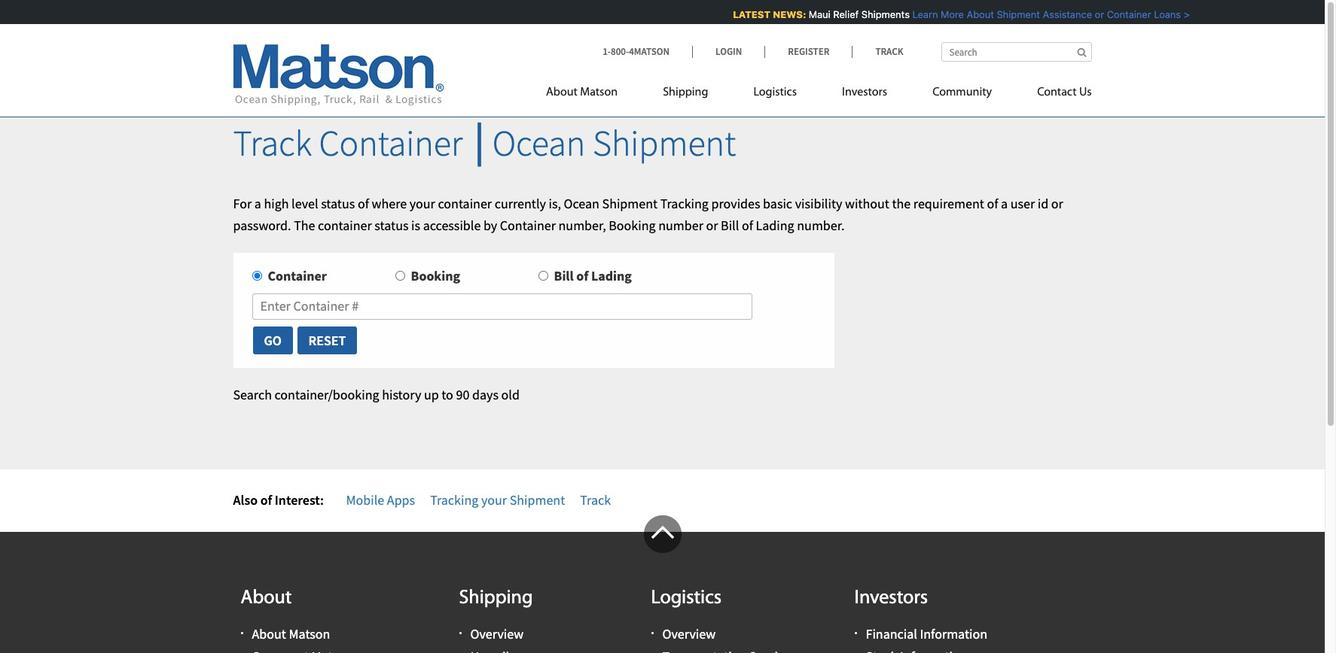 Task type: describe. For each thing, give the bounding box(es) containing it.
overview for logistics
[[662, 626, 716, 643]]

about matson inside top menu navigation
[[546, 87, 618, 99]]

learn more about shipment assistance or container loans > link
[[911, 8, 1188, 20]]

requirement
[[914, 195, 984, 212]]

shipments
[[860, 8, 908, 20]]

basic
[[763, 195, 792, 212]]

relief
[[831, 8, 857, 20]]

for
[[233, 195, 252, 212]]

0 horizontal spatial container
[[318, 217, 372, 234]]

also
[[233, 492, 258, 509]]

track for left track "link"
[[580, 492, 611, 509]]

shipping inside footer
[[459, 589, 533, 609]]

to
[[442, 387, 453, 404]]

learn
[[911, 8, 936, 20]]

of down provides
[[742, 217, 753, 234]]

number,
[[558, 217, 606, 234]]

the
[[892, 195, 911, 212]]

high
[[264, 195, 289, 212]]

financial information link
[[866, 626, 987, 643]]

bill of lading
[[554, 268, 632, 285]]

Booking radio
[[395, 271, 405, 281]]

logistics inside footer
[[651, 589, 722, 609]]

matson inside top menu navigation
[[580, 87, 618, 99]]

mobile apps
[[346, 492, 415, 509]]

track for track container │ocean shipment
[[233, 121, 312, 166]]

level
[[292, 195, 318, 212]]

search
[[233, 387, 272, 404]]

1 vertical spatial lading
[[591, 268, 632, 285]]

800-
[[611, 45, 629, 58]]

the
[[294, 217, 315, 234]]

of right bill of lading option
[[576, 268, 588, 285]]

interest:
[[275, 492, 324, 509]]

overview link for logistics
[[662, 626, 716, 643]]

up
[[424, 387, 439, 404]]

assistance
[[1041, 8, 1090, 20]]

0 vertical spatial track link
[[852, 45, 903, 58]]

0 horizontal spatial booking
[[411, 268, 460, 285]]

about inside top menu navigation
[[546, 87, 578, 99]]

number.
[[797, 217, 845, 234]]

1-
[[603, 45, 611, 58]]

Container radio
[[252, 271, 262, 281]]

90
[[456, 387, 470, 404]]

without
[[845, 195, 889, 212]]

number
[[658, 217, 703, 234]]

0 horizontal spatial track link
[[580, 492, 611, 509]]

login link
[[692, 45, 765, 58]]

0 horizontal spatial bill
[[554, 268, 574, 285]]

bill inside for a high level status of where your container currently is, ocean shipment tracking provides basic visibility without the requirement of a user id or password. the container status is accessible by container number, booking number or bill of lading number.
[[721, 217, 739, 234]]

provides
[[711, 195, 760, 212]]

shipment inside for a high level status of where your container currently is, ocean shipment tracking provides basic visibility without the requirement of a user id or password. the container status is accessible by container number, booking number or bill of lading number.
[[602, 195, 658, 212]]

financial information
[[866, 626, 987, 643]]

1 horizontal spatial your
[[481, 492, 507, 509]]

mobile apps link
[[346, 492, 415, 509]]

0 vertical spatial or
[[1093, 8, 1102, 20]]

where
[[372, 195, 407, 212]]

register link
[[765, 45, 852, 58]]

old
[[501, 387, 520, 404]]

investors link
[[820, 79, 910, 110]]

overview for shipping
[[470, 626, 524, 643]]

latest
[[731, 8, 769, 20]]

is
[[411, 217, 420, 234]]

track container │ocean shipment
[[233, 121, 736, 166]]

container up where
[[319, 121, 463, 166]]

Search search field
[[941, 42, 1092, 62]]

0 vertical spatial status
[[321, 195, 355, 212]]

blue matson logo with ocean, shipping, truck, rail and logistics written beneath it. image
[[233, 44, 444, 106]]



Task type: vqa. For each thing, say whether or not it's contained in the screenshot.
THE FOR A HIGH LEVEL STATUS OF WHERE YOUR CONTAINER CURRENTLY IS, OCEAN SHIPMENT TRACKING PROVIDES BASIC VISIBILITY WITHOUT THE REQUIREMENT OF A USER ID OR PASSWORD. THE CONTAINER STATUS IS ACCESSIBLE BY CONTAINER NUMBER, BOOKING NUMBER OR BILL OF LADING NUMBER.
yes



Task type: locate. For each thing, give the bounding box(es) containing it.
container/booking
[[275, 387, 379, 404]]

by
[[483, 217, 497, 234]]

lading inside for a high level status of where your container currently is, ocean shipment tracking provides basic visibility without the requirement of a user id or password. the container status is accessible by container number, booking number or bill of lading number.
[[756, 217, 794, 234]]

1 overview link from the left
[[470, 626, 524, 643]]

booking right booking radio
[[411, 268, 460, 285]]

>
[[1182, 8, 1188, 20]]

0 horizontal spatial about matson link
[[252, 626, 330, 643]]

contact
[[1037, 87, 1077, 99]]

1 horizontal spatial tracking
[[660, 195, 709, 212]]

about matson link inside footer
[[252, 626, 330, 643]]

0 vertical spatial container
[[438, 195, 492, 212]]

or right the number
[[706, 217, 718, 234]]

1 horizontal spatial booking
[[609, 217, 656, 234]]

container up accessible
[[438, 195, 492, 212]]

booking
[[609, 217, 656, 234], [411, 268, 460, 285]]

mobile
[[346, 492, 384, 509]]

0 horizontal spatial overview link
[[470, 626, 524, 643]]

container down currently
[[500, 217, 556, 234]]

0 horizontal spatial matson
[[289, 626, 330, 643]]

1 horizontal spatial overview
[[662, 626, 716, 643]]

footer
[[0, 516, 1325, 654]]

accessible
[[423, 217, 481, 234]]

0 vertical spatial track
[[876, 45, 903, 58]]

investors inside footer
[[855, 589, 928, 609]]

maui
[[807, 8, 829, 20]]

0 horizontal spatial tracking
[[430, 492, 479, 509]]

0 vertical spatial bill
[[721, 217, 739, 234]]

lading down basic
[[756, 217, 794, 234]]

contact us
[[1037, 87, 1092, 99]]

0 horizontal spatial track
[[233, 121, 312, 166]]

login
[[716, 45, 742, 58]]

community
[[933, 87, 992, 99]]

backtop image
[[644, 516, 681, 553]]

status down where
[[375, 217, 409, 234]]

0 horizontal spatial or
[[706, 217, 718, 234]]

1 vertical spatial about matson link
[[252, 626, 330, 643]]

2 a from the left
[[1001, 195, 1008, 212]]

1 vertical spatial matson
[[289, 626, 330, 643]]

1 vertical spatial shipping
[[459, 589, 533, 609]]

of right also on the left bottom of the page
[[260, 492, 272, 509]]

information
[[920, 626, 987, 643]]

2 horizontal spatial or
[[1093, 8, 1102, 20]]

search image
[[1077, 47, 1087, 57]]

0 vertical spatial shipping
[[663, 87, 708, 99]]

search container/booking history up to 90 days old
[[233, 387, 520, 404]]

id
[[1038, 195, 1049, 212]]

track link
[[852, 45, 903, 58], [580, 492, 611, 509]]

2 vertical spatial track
[[580, 492, 611, 509]]

also of interest:
[[233, 492, 324, 509]]

0 vertical spatial lading
[[756, 217, 794, 234]]

0 vertical spatial booking
[[609, 217, 656, 234]]

0 horizontal spatial overview
[[470, 626, 524, 643]]

1 a from the left
[[254, 195, 261, 212]]

1 horizontal spatial matson
[[580, 87, 618, 99]]

0 horizontal spatial lading
[[591, 268, 632, 285]]

1 horizontal spatial track
[[580, 492, 611, 509]]

0 vertical spatial your
[[410, 195, 435, 212]]

community link
[[910, 79, 1015, 110]]

more
[[939, 8, 962, 20]]

0 vertical spatial about matson
[[546, 87, 618, 99]]

loans
[[1152, 8, 1179, 20]]

overview link for shipping
[[470, 626, 524, 643]]

1-800-4matson
[[603, 45, 670, 58]]

1 horizontal spatial or
[[1051, 195, 1063, 212]]

container left loans
[[1105, 8, 1149, 20]]

0 horizontal spatial your
[[410, 195, 435, 212]]

bill down provides
[[721, 217, 739, 234]]

news:
[[771, 8, 804, 20]]

booking inside for a high level status of where your container currently is, ocean shipment tracking provides basic visibility without the requirement of a user id or password. the container status is accessible by container number, booking number or bill of lading number.
[[609, 217, 656, 234]]

1 vertical spatial status
[[375, 217, 409, 234]]

0 vertical spatial investors
[[842, 87, 887, 99]]

about matson
[[546, 87, 618, 99], [252, 626, 330, 643]]

shipping inside shipping link
[[663, 87, 708, 99]]

│ocean
[[470, 121, 586, 166]]

footer containing about
[[0, 516, 1325, 654]]

for a high level status of where your container currently is, ocean shipment tracking provides basic visibility without the requirement of a user id or password. the container status is accessible by container number, booking number or bill of lading number.
[[233, 195, 1063, 234]]

visibility
[[795, 195, 842, 212]]

logistics
[[754, 87, 797, 99], [651, 589, 722, 609]]

0 vertical spatial tracking
[[660, 195, 709, 212]]

apps
[[387, 492, 415, 509]]

0 vertical spatial matson
[[580, 87, 618, 99]]

currently
[[495, 195, 546, 212]]

status right the level
[[321, 195, 355, 212]]

Enter Container # text field
[[252, 294, 753, 320]]

None button
[[252, 326, 294, 356], [296, 326, 358, 356], [252, 326, 294, 356], [296, 326, 358, 356]]

1 vertical spatial booking
[[411, 268, 460, 285]]

investors inside top menu navigation
[[842, 87, 887, 99]]

1 horizontal spatial status
[[375, 217, 409, 234]]

logistics link
[[731, 79, 820, 110]]

1 horizontal spatial lading
[[756, 217, 794, 234]]

a left user
[[1001, 195, 1008, 212]]

0 horizontal spatial logistics
[[651, 589, 722, 609]]

us
[[1079, 87, 1092, 99]]

container
[[1105, 8, 1149, 20], [319, 121, 463, 166], [500, 217, 556, 234], [268, 268, 327, 285]]

tracking up the number
[[660, 195, 709, 212]]

container inside for a high level status of where your container currently is, ocean shipment tracking provides basic visibility without the requirement of a user id or password. the container status is accessible by container number, booking number or bill of lading number.
[[500, 217, 556, 234]]

2 vertical spatial or
[[706, 217, 718, 234]]

container right container radio
[[268, 268, 327, 285]]

tracking
[[660, 195, 709, 212], [430, 492, 479, 509]]

user
[[1011, 195, 1035, 212]]

1 horizontal spatial about matson
[[546, 87, 618, 99]]

0 vertical spatial about matson link
[[546, 79, 640, 110]]

1 vertical spatial bill
[[554, 268, 574, 285]]

your inside for a high level status of where your container currently is, ocean shipment tracking provides basic visibility without the requirement of a user id or password. the container status is accessible by container number, booking number or bill of lading number.
[[410, 195, 435, 212]]

days
[[472, 387, 499, 404]]

1 vertical spatial your
[[481, 492, 507, 509]]

4matson
[[629, 45, 670, 58]]

logistics inside top menu navigation
[[754, 87, 797, 99]]

tracking inside for a high level status of where your container currently is, ocean shipment tracking provides basic visibility without the requirement of a user id or password. the container status is accessible by container number, booking number or bill of lading number.
[[660, 195, 709, 212]]

1 horizontal spatial about matson link
[[546, 79, 640, 110]]

1 vertical spatial investors
[[855, 589, 928, 609]]

0 horizontal spatial shipping
[[459, 589, 533, 609]]

1-800-4matson link
[[603, 45, 692, 58]]

history
[[382, 387, 421, 404]]

of left user
[[987, 195, 998, 212]]

0 vertical spatial logistics
[[754, 87, 797, 99]]

1 horizontal spatial overview link
[[662, 626, 716, 643]]

1 vertical spatial container
[[318, 217, 372, 234]]

ocean
[[564, 195, 599, 212]]

2 overview from the left
[[662, 626, 716, 643]]

or right id
[[1051, 195, 1063, 212]]

2 overview link from the left
[[662, 626, 716, 643]]

bill
[[721, 217, 739, 234], [554, 268, 574, 285]]

of left where
[[358, 195, 369, 212]]

a
[[254, 195, 261, 212], [1001, 195, 1008, 212]]

tracking your shipment
[[430, 492, 565, 509]]

track for top track "link"
[[876, 45, 903, 58]]

status
[[321, 195, 355, 212], [375, 217, 409, 234]]

logistics down register link
[[754, 87, 797, 99]]

matson inside footer
[[289, 626, 330, 643]]

tracking your shipment link
[[430, 492, 565, 509]]

bill right bill of lading option
[[554, 268, 574, 285]]

register
[[788, 45, 830, 58]]

1 horizontal spatial track link
[[852, 45, 903, 58]]

overview link
[[470, 626, 524, 643], [662, 626, 716, 643]]

a right for
[[254, 195, 261, 212]]

1 horizontal spatial logistics
[[754, 87, 797, 99]]

latest news: maui relief shipments learn more about shipment assistance or container loans >
[[731, 8, 1188, 20]]

investors up financial
[[855, 589, 928, 609]]

0 horizontal spatial about matson
[[252, 626, 330, 643]]

password.
[[233, 217, 291, 234]]

lading down the number,
[[591, 268, 632, 285]]

container right the
[[318, 217, 372, 234]]

tracking right apps
[[430, 492, 479, 509]]

matson
[[580, 87, 618, 99], [289, 626, 330, 643]]

about matson link
[[546, 79, 640, 110], [252, 626, 330, 643]]

logistics down backtop image
[[651, 589, 722, 609]]

investors
[[842, 87, 887, 99], [855, 589, 928, 609]]

investors down register link
[[842, 87, 887, 99]]

or
[[1093, 8, 1102, 20], [1051, 195, 1063, 212], [706, 217, 718, 234]]

1 vertical spatial or
[[1051, 195, 1063, 212]]

2 horizontal spatial track
[[876, 45, 903, 58]]

container
[[438, 195, 492, 212], [318, 217, 372, 234]]

1 overview from the left
[[470, 626, 524, 643]]

shipping link
[[640, 79, 731, 110]]

or right assistance
[[1093, 8, 1102, 20]]

1 horizontal spatial container
[[438, 195, 492, 212]]

top menu navigation
[[546, 79, 1092, 110]]

1 vertical spatial track link
[[580, 492, 611, 509]]

financial
[[866, 626, 917, 643]]

shipment
[[995, 8, 1038, 20], [593, 121, 736, 166], [602, 195, 658, 212], [510, 492, 565, 509]]

overview
[[470, 626, 524, 643], [662, 626, 716, 643]]

lading
[[756, 217, 794, 234], [591, 268, 632, 285]]

1 vertical spatial track
[[233, 121, 312, 166]]

1 vertical spatial logistics
[[651, 589, 722, 609]]

1 vertical spatial tracking
[[430, 492, 479, 509]]

about
[[965, 8, 992, 20], [546, 87, 578, 99], [241, 589, 292, 609], [252, 626, 286, 643]]

about matson inside footer
[[252, 626, 330, 643]]

your
[[410, 195, 435, 212], [481, 492, 507, 509]]

1 horizontal spatial bill
[[721, 217, 739, 234]]

is,
[[549, 195, 561, 212]]

of
[[358, 195, 369, 212], [987, 195, 998, 212], [742, 217, 753, 234], [576, 268, 588, 285], [260, 492, 272, 509]]

1 horizontal spatial a
[[1001, 195, 1008, 212]]

track
[[876, 45, 903, 58], [233, 121, 312, 166], [580, 492, 611, 509]]

None search field
[[941, 42, 1092, 62]]

contact us link
[[1015, 79, 1092, 110]]

shipping
[[663, 87, 708, 99], [459, 589, 533, 609]]

0 horizontal spatial a
[[254, 195, 261, 212]]

1 horizontal spatial shipping
[[663, 87, 708, 99]]

0 horizontal spatial status
[[321, 195, 355, 212]]

booking left the number
[[609, 217, 656, 234]]

Bill of Lading radio
[[538, 271, 548, 281]]

1 vertical spatial about matson
[[252, 626, 330, 643]]



